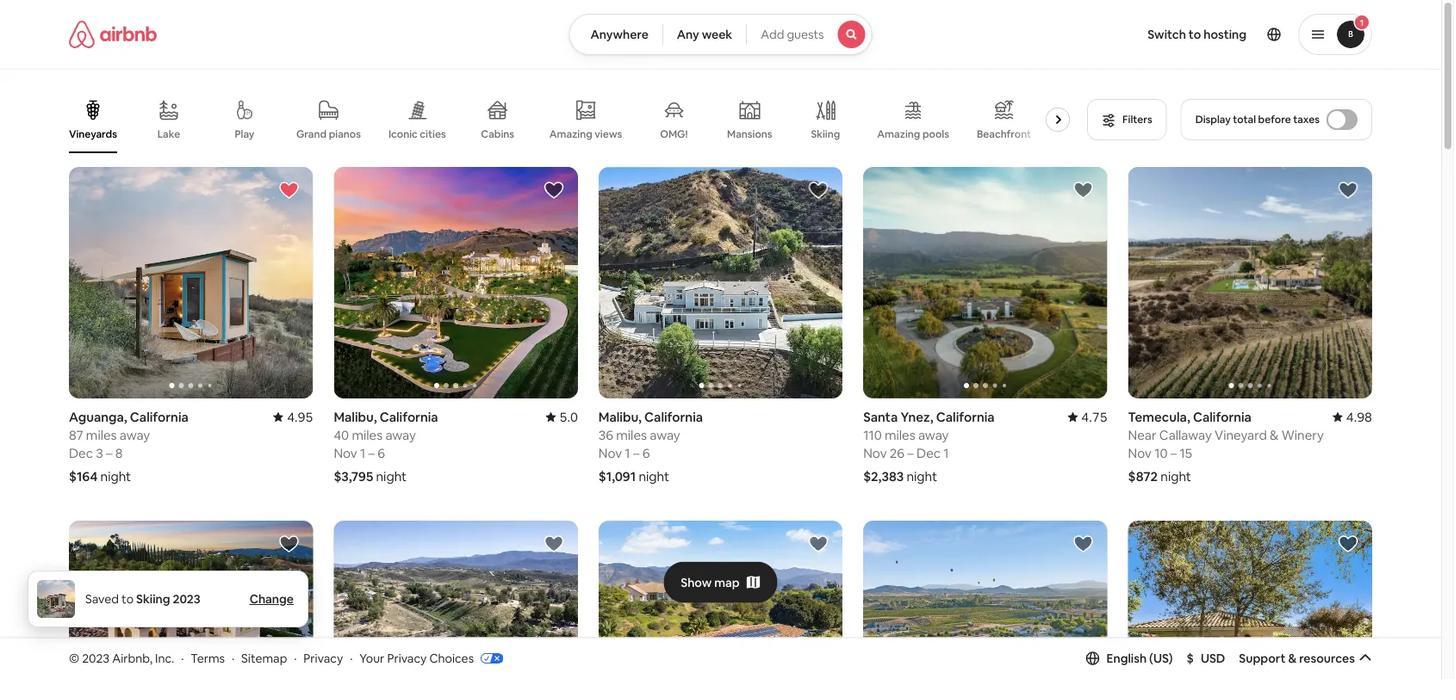 Task type: vqa. For each thing, say whether or not it's contained in the screenshot.
Carbon monoxide alarm
no



Task type: describe. For each thing, give the bounding box(es) containing it.
switch
[[1148, 27, 1186, 42]]

iconic
[[389, 127, 418, 141]]

$
[[1187, 651, 1194, 667]]

santa ynez, california 110 miles away nov 26 – dec 1 $2,383 night
[[863, 409, 995, 485]]

anywhere
[[591, 27, 649, 42]]

support & resources button
[[1239, 651, 1373, 667]]

– inside santa ynez, california 110 miles away nov 26 – dec 1 $2,383 night
[[907, 445, 914, 462]]

remove from wishlist: aguanga, california image
[[279, 180, 299, 201]]

1 horizontal spatial add to wishlist: temecula, california image
[[1073, 534, 1094, 555]]

terms · sitemap · privacy ·
[[191, 651, 353, 667]]

nov inside "malibu, california 40 miles away nov 1 – 6 $3,795 night"
[[334, 445, 357, 462]]

dec inside aguanga, california 87 miles away dec 3 – 8 $164 night
[[69, 445, 93, 462]]

grand
[[296, 128, 327, 141]]

display
[[1196, 113, 1231, 126]]

dec inside santa ynez, california 110 miles away nov 26 – dec 1 $2,383 night
[[917, 445, 941, 462]]

terms link
[[191, 651, 225, 667]]

any week button
[[662, 14, 747, 55]]

5.0
[[560, 409, 578, 426]]

15
[[1180, 445, 1192, 462]]

4.75
[[1082, 409, 1108, 426]]

iconic cities
[[389, 127, 446, 141]]

show map button
[[664, 562, 778, 604]]

guests
[[787, 27, 824, 42]]

beachfront
[[977, 128, 1031, 141]]

malibu, california 40 miles away nov 1 – 6 $3,795 night
[[334, 409, 438, 485]]

6 for $1,091
[[642, 445, 650, 462]]

pianos
[[329, 128, 361, 141]]

add
[[761, 27, 784, 42]]

$3,795
[[334, 468, 373, 485]]

mansions
[[727, 128, 773, 141]]

none search field containing anywhere
[[569, 14, 872, 55]]

1 horizontal spatial 2023
[[173, 592, 201, 607]]

vineyards
[[69, 128, 117, 141]]

night inside santa ynez, california 110 miles away nov 26 – dec 1 $2,383 night
[[907, 468, 938, 485]]

0 horizontal spatial 2023
[[82, 651, 110, 667]]

change
[[250, 592, 294, 607]]

$2,383
[[863, 468, 904, 485]]

airbnb,
[[112, 651, 152, 667]]

add to wishlist: valley center, california image
[[1338, 534, 1359, 555]]

support
[[1239, 651, 1286, 667]]

near
[[1128, 427, 1157, 444]]

© 2023 airbnb, inc. ·
[[69, 651, 184, 667]]

nov inside 'temecula, california near callaway vineyard & winery nov 10 – 15 $872 night'
[[1128, 445, 1152, 462]]

sitemap
[[241, 651, 287, 667]]

4.98
[[1346, 409, 1373, 426]]

california for malibu, california 40 miles away nov 1 – 6 $3,795 night
[[380, 409, 438, 426]]

– for $3,795
[[368, 445, 375, 462]]

night for $3,795
[[376, 468, 407, 485]]

5.0 out of 5 average rating image
[[546, 409, 578, 426]]

add to wishlist: malibu, california image for 36 miles away
[[808, 180, 829, 201]]

amazing views
[[549, 127, 622, 141]]

away inside santa ynez, california 110 miles away nov 26 – dec 1 $2,383 night
[[918, 427, 949, 444]]

6 for $3,795
[[378, 445, 385, 462]]

lake
[[157, 128, 180, 141]]

3
[[96, 445, 103, 462]]

nov inside malibu, california 36 miles away nov 1 – 6 $1,091 night
[[599, 445, 622, 462]]

1 inside malibu, california 36 miles away nov 1 – 6 $1,091 night
[[625, 445, 630, 462]]

your
[[360, 651, 385, 667]]

1 vertical spatial skiing
[[136, 592, 170, 607]]

switch to hosting
[[1148, 27, 1247, 42]]

any week
[[677, 27, 733, 42]]

4.75 out of 5 average rating image
[[1068, 409, 1108, 426]]

your privacy choices link
[[360, 651, 503, 668]]

amazing pools
[[877, 128, 949, 141]]

usd
[[1201, 651, 1226, 667]]

2 · from the left
[[232, 651, 235, 667]]

©
[[69, 651, 79, 667]]

1 button
[[1298, 14, 1373, 55]]

california inside santa ynez, california 110 miles away nov 26 – dec 1 $2,383 night
[[936, 409, 995, 426]]

add guests button
[[746, 14, 872, 55]]

privacy link
[[304, 651, 343, 667]]

switch to hosting link
[[1138, 16, 1257, 53]]

miles for 87
[[86, 427, 117, 444]]

display total before taxes button
[[1181, 99, 1373, 140]]

filters button
[[1087, 99, 1167, 140]]

omg!
[[660, 128, 688, 141]]

map
[[715, 575, 740, 591]]

callaway
[[1160, 427, 1212, 444]]

choices
[[429, 651, 474, 667]]

terms
[[191, 651, 225, 667]]

to for hosting
[[1189, 27, 1201, 42]]

– inside 'temecula, california near callaway vineyard & winery nov 10 – 15 $872 night'
[[1171, 445, 1177, 462]]

inc.
[[155, 651, 174, 667]]

amazing for amazing pools
[[877, 128, 920, 141]]

hosting
[[1204, 27, 1247, 42]]

english
[[1107, 651, 1147, 667]]

4 · from the left
[[350, 651, 353, 667]]

40
[[334, 427, 349, 444]]



Task type: locate. For each thing, give the bounding box(es) containing it.
away inside malibu, california 36 miles away nov 1 – 6 $1,091 night
[[650, 427, 680, 444]]

display total before taxes
[[1196, 113, 1320, 126]]

0 horizontal spatial malibu,
[[334, 409, 377, 426]]

$1,091
[[599, 468, 636, 485]]

4.95 out of 5 average rating image
[[273, 409, 313, 426]]

amazing left views
[[549, 127, 593, 141]]

night right $3,795
[[376, 468, 407, 485]]

away right 36
[[650, 427, 680, 444]]

change button
[[250, 592, 294, 607]]

1 horizontal spatial skiing
[[811, 128, 840, 141]]

–
[[106, 445, 112, 462], [368, 445, 375, 462], [633, 445, 640, 462], [907, 445, 914, 462], [1171, 445, 1177, 462]]

away inside aguanga, california 87 miles away dec 3 – 8 $164 night
[[120, 427, 150, 444]]

1 horizontal spatial &
[[1288, 651, 1297, 667]]

california inside 'temecula, california near callaway vineyard & winery nov 10 – 15 $872 night'
[[1193, 409, 1252, 426]]

privacy inside the your privacy choices link
[[387, 651, 427, 667]]

4.98 out of 5 average rating image
[[1333, 409, 1373, 426]]

add guests
[[761, 27, 824, 42]]

california for aguanga, california 87 miles away dec 3 – 8 $164 night
[[130, 409, 189, 426]]

nov down 36
[[599, 445, 622, 462]]

your privacy choices
[[360, 651, 474, 667]]

group containing iconic cities
[[69, 86, 1077, 153]]

0 horizontal spatial &
[[1270, 427, 1279, 444]]

2 night from the left
[[376, 468, 407, 485]]

amazing
[[549, 127, 593, 141], [877, 128, 920, 141]]

1 nov from the left
[[334, 445, 357, 462]]

malibu, for 40
[[334, 409, 377, 426]]

nov down 110
[[863, 445, 887, 462]]

1 horizontal spatial dec
[[917, 445, 941, 462]]

1 vertical spatial to
[[122, 592, 134, 607]]

ynez,
[[901, 409, 934, 426]]

group
[[69, 86, 1077, 153], [69, 167, 313, 399], [334, 167, 578, 399], [599, 167, 843, 399], [863, 167, 1108, 399], [1128, 167, 1373, 399], [69, 521, 313, 680], [334, 521, 578, 680], [599, 521, 843, 680], [863, 521, 1108, 680], [1128, 521, 1373, 680]]

aguanga,
[[69, 409, 127, 426]]

filters
[[1123, 113, 1153, 126]]

any
[[677, 27, 699, 42]]

8
[[115, 445, 123, 462]]

0 horizontal spatial 6
[[378, 445, 385, 462]]

dec right 26
[[917, 445, 941, 462]]

– for $164
[[106, 445, 112, 462]]

3 night from the left
[[639, 468, 669, 485]]

show
[[681, 575, 712, 591]]

night right $1,091
[[639, 468, 669, 485]]

night for $1,091
[[639, 468, 669, 485]]

4 – from the left
[[907, 445, 914, 462]]

1 night from the left
[[100, 468, 131, 485]]

2023 right ©
[[82, 651, 110, 667]]

– inside malibu, california 36 miles away nov 1 – 6 $1,091 night
[[633, 445, 640, 462]]

– left the "15"
[[1171, 445, 1177, 462]]

dec
[[69, 445, 93, 462], [917, 445, 941, 462]]

temecula, california near callaway vineyard & winery nov 10 – 15 $872 night
[[1128, 409, 1324, 485]]

miles up 3
[[86, 427, 117, 444]]

nov down 40
[[334, 445, 357, 462]]

2 dec from the left
[[917, 445, 941, 462]]

1 away from the left
[[120, 427, 150, 444]]

skiing right mansions in the top of the page
[[811, 128, 840, 141]]

miles right 40
[[352, 427, 383, 444]]

1 inside santa ynez, california 110 miles away nov 26 – dec 1 $2,383 night
[[944, 445, 949, 462]]

add to wishlist: malibu, california image
[[543, 180, 564, 201], [808, 180, 829, 201]]

cities
[[420, 127, 446, 141]]

night
[[100, 468, 131, 485], [376, 468, 407, 485], [639, 468, 669, 485], [907, 468, 938, 485], [1161, 468, 1192, 485]]

profile element
[[893, 0, 1373, 69]]

– up $3,795
[[368, 445, 375, 462]]

2 add to wishlist: malibu, california image from the left
[[808, 180, 829, 201]]

1 privacy from the left
[[304, 651, 343, 667]]

0 vertical spatial 2023
[[173, 592, 201, 607]]

0 horizontal spatial dec
[[69, 445, 93, 462]]

None search field
[[569, 14, 872, 55]]

miles for 36
[[616, 427, 647, 444]]

1 6 from the left
[[378, 445, 385, 462]]

away up 8
[[120, 427, 150, 444]]

california inside "malibu, california 40 miles away nov 1 – 6 $3,795 night"
[[380, 409, 438, 426]]

anywhere button
[[569, 14, 663, 55]]

& right support
[[1288, 651, 1297, 667]]

1 horizontal spatial amazing
[[877, 128, 920, 141]]

2 6 from the left
[[642, 445, 650, 462]]

2 – from the left
[[368, 445, 375, 462]]

away for $1,091
[[650, 427, 680, 444]]

&
[[1270, 427, 1279, 444], [1288, 651, 1297, 667]]

away for $164
[[120, 427, 150, 444]]

0 horizontal spatial add to wishlist: malibu, california image
[[543, 180, 564, 201]]

$ usd
[[1187, 651, 1226, 667]]

0 horizontal spatial skiing
[[136, 592, 170, 607]]

3 · from the left
[[294, 651, 297, 667]]

·
[[181, 651, 184, 667], [232, 651, 235, 667], [294, 651, 297, 667], [350, 651, 353, 667]]

malibu, for 36
[[599, 409, 642, 426]]

miles up 26
[[885, 427, 916, 444]]

4 away from the left
[[918, 427, 949, 444]]

· right inc.
[[181, 651, 184, 667]]

miles for 40
[[352, 427, 383, 444]]

cabins
[[481, 128, 514, 141]]

4 miles from the left
[[885, 427, 916, 444]]

0 horizontal spatial to
[[122, 592, 134, 607]]

night down 8
[[100, 468, 131, 485]]

1 california from the left
[[130, 409, 189, 426]]

10
[[1155, 445, 1168, 462]]

away down ynez,
[[918, 427, 949, 444]]

night inside 'temecula, california near callaway vineyard & winery nov 10 – 15 $872 night'
[[1161, 468, 1192, 485]]

support & resources
[[1239, 651, 1355, 667]]

pools
[[923, 128, 949, 141]]

to right switch
[[1189, 27, 1201, 42]]

to right the saved
[[122, 592, 134, 607]]

2 privacy from the left
[[387, 651, 427, 667]]

1 – from the left
[[106, 445, 112, 462]]

privacy right your
[[387, 651, 427, 667]]

night down the "15"
[[1161, 468, 1192, 485]]

(us)
[[1149, 651, 1173, 667]]

night inside "malibu, california 40 miles away nov 1 – 6 $3,795 night"
[[376, 468, 407, 485]]

36
[[599, 427, 613, 444]]

privacy left your
[[304, 651, 343, 667]]

amazing left pools
[[877, 128, 920, 141]]

– inside "malibu, california 40 miles away nov 1 – 6 $3,795 night"
[[368, 445, 375, 462]]

0 vertical spatial to
[[1189, 27, 1201, 42]]

skiing
[[811, 128, 840, 141], [136, 592, 170, 607]]

california inside malibu, california 36 miles away nov 1 – 6 $1,091 night
[[645, 409, 703, 426]]

1 inside "malibu, california 40 miles away nov 1 – 6 $3,795 night"
[[360, 445, 365, 462]]

taxes
[[1293, 113, 1320, 126]]

& left winery in the right of the page
[[1270, 427, 1279, 444]]

malibu, inside malibu, california 36 miles away nov 1 – 6 $1,091 night
[[599, 409, 642, 426]]

away right 40
[[385, 427, 416, 444]]

saved to skiing 2023
[[85, 592, 201, 607]]

1 horizontal spatial malibu,
[[599, 409, 642, 426]]

2023 up terms link
[[173, 592, 201, 607]]

night inside aguanga, california 87 miles away dec 3 – 8 $164 night
[[100, 468, 131, 485]]

1 vertical spatial &
[[1288, 651, 1297, 667]]

winery
[[1282, 427, 1324, 444]]

4 nov from the left
[[1128, 445, 1152, 462]]

5 night from the left
[[1161, 468, 1192, 485]]

0 vertical spatial skiing
[[811, 128, 840, 141]]

3 – from the left
[[633, 445, 640, 462]]

2 horizontal spatial add to wishlist: temecula, california image
[[1338, 180, 1359, 201]]

– for $1,091
[[633, 445, 640, 462]]

miles inside malibu, california 36 miles away nov 1 – 6 $1,091 night
[[616, 427, 647, 444]]

resources
[[1299, 651, 1355, 667]]

1 horizontal spatial 6
[[642, 445, 650, 462]]

santa
[[863, 409, 898, 426]]

show map
[[681, 575, 740, 591]]

$164
[[69, 468, 98, 485]]

miles inside santa ynez, california 110 miles away nov 26 – dec 1 $2,383 night
[[885, 427, 916, 444]]

1 add to wishlist: malibu, california image from the left
[[543, 180, 564, 201]]

english (us)
[[1107, 651, 1173, 667]]

1 horizontal spatial add to wishlist: malibu, california image
[[808, 180, 829, 201]]

3 away from the left
[[650, 427, 680, 444]]

to for skiing
[[122, 592, 134, 607]]

before
[[1258, 113, 1291, 126]]

26
[[890, 445, 905, 462]]

– up $1,091
[[633, 445, 640, 462]]

miles
[[86, 427, 117, 444], [352, 427, 383, 444], [616, 427, 647, 444], [885, 427, 916, 444]]

– inside aguanga, california 87 miles away dec 3 – 8 $164 night
[[106, 445, 112, 462]]

– right 3
[[106, 445, 112, 462]]

night right $2,383
[[907, 468, 938, 485]]

3 nov from the left
[[863, 445, 887, 462]]

2 california from the left
[[380, 409, 438, 426]]

miles right 36
[[616, 427, 647, 444]]

1 vertical spatial 2023
[[82, 651, 110, 667]]

add to wishlist: malibu, california image for 40 miles away
[[543, 180, 564, 201]]

week
[[702, 27, 733, 42]]

1 horizontal spatial privacy
[[387, 651, 427, 667]]

4.95
[[287, 409, 313, 426]]

california
[[130, 409, 189, 426], [380, 409, 438, 426], [645, 409, 703, 426], [936, 409, 995, 426], [1193, 409, 1252, 426]]

amazing for amazing views
[[549, 127, 593, 141]]

0 horizontal spatial add to wishlist: temecula, california image
[[279, 534, 299, 555]]

2023
[[173, 592, 201, 607], [82, 651, 110, 667]]

night for $164
[[100, 468, 131, 485]]

grand pianos
[[296, 128, 361, 141]]

add to wishlist: temecula, california image
[[1338, 180, 1359, 201], [279, 534, 299, 555], [1073, 534, 1094, 555]]

6 inside "malibu, california 40 miles away nov 1 – 6 $3,795 night"
[[378, 445, 385, 462]]

6 inside malibu, california 36 miles away nov 1 – 6 $1,091 night
[[642, 445, 650, 462]]

nov inside santa ynez, california 110 miles away nov 26 – dec 1 $2,383 night
[[863, 445, 887, 462]]

english (us) button
[[1086, 651, 1173, 667]]

1 dec from the left
[[69, 445, 93, 462]]

california for temecula, california near callaway vineyard & winery nov 10 – 15 $872 night
[[1193, 409, 1252, 426]]

5 – from the left
[[1171, 445, 1177, 462]]

· right terms link
[[232, 651, 235, 667]]

california inside aguanga, california 87 miles away dec 3 – 8 $164 night
[[130, 409, 189, 426]]

$872
[[1128, 468, 1158, 485]]

110
[[863, 427, 882, 444]]

1 miles from the left
[[86, 427, 117, 444]]

1 inside 1 dropdown button
[[1360, 17, 1364, 28]]

1
[[1360, 17, 1364, 28], [360, 445, 365, 462], [625, 445, 630, 462], [944, 445, 949, 462]]

malibu, inside "malibu, california 40 miles away nov 1 – 6 $3,795 night"
[[334, 409, 377, 426]]

malibu, up 36
[[599, 409, 642, 426]]

& inside 'temecula, california near callaway vineyard & winery nov 10 – 15 $872 night'
[[1270, 427, 1279, 444]]

2 nov from the left
[[599, 445, 622, 462]]

87
[[69, 427, 83, 444]]

play
[[235, 128, 254, 141]]

2 miles from the left
[[352, 427, 383, 444]]

0 horizontal spatial amazing
[[549, 127, 593, 141]]

malibu,
[[334, 409, 377, 426], [599, 409, 642, 426]]

sitemap link
[[241, 651, 287, 667]]

miles inside "malibu, california 40 miles away nov 1 – 6 $3,795 night"
[[352, 427, 383, 444]]

malibu, california 36 miles away nov 1 – 6 $1,091 night
[[599, 409, 703, 485]]

temecula,
[[1128, 409, 1190, 426]]

away inside "malibu, california 40 miles away nov 1 – 6 $3,795 night"
[[385, 427, 416, 444]]

total
[[1233, 113, 1256, 126]]

aguanga, california 87 miles away dec 3 – 8 $164 night
[[69, 409, 189, 485]]

2 malibu, from the left
[[599, 409, 642, 426]]

0 horizontal spatial privacy
[[304, 651, 343, 667]]

1 malibu, from the left
[[334, 409, 377, 426]]

4 night from the left
[[907, 468, 938, 485]]

skiing right the saved
[[136, 592, 170, 607]]

dec left 3
[[69, 445, 93, 462]]

to inside profile element
[[1189, 27, 1201, 42]]

4 california from the left
[[936, 409, 995, 426]]

add to wishlist: temecula, california image
[[543, 534, 564, 555]]

1 · from the left
[[181, 651, 184, 667]]

– right 26
[[907, 445, 914, 462]]

nov down near
[[1128, 445, 1152, 462]]

add to wishlist: fallbrook, california image
[[808, 534, 829, 555]]

· left privacy link
[[294, 651, 297, 667]]

vineyard
[[1215, 427, 1267, 444]]

· left your
[[350, 651, 353, 667]]

5 california from the left
[[1193, 409, 1252, 426]]

2 away from the left
[[385, 427, 416, 444]]

malibu, up 40
[[334, 409, 377, 426]]

3 california from the left
[[645, 409, 703, 426]]

3 miles from the left
[[616, 427, 647, 444]]

1 horizontal spatial to
[[1189, 27, 1201, 42]]

away
[[120, 427, 150, 444], [385, 427, 416, 444], [650, 427, 680, 444], [918, 427, 949, 444]]

night inside malibu, california 36 miles away nov 1 – 6 $1,091 night
[[639, 468, 669, 485]]

saved
[[85, 592, 119, 607]]

0 vertical spatial &
[[1270, 427, 1279, 444]]

away for $3,795
[[385, 427, 416, 444]]

add to wishlist: santa ynez, california image
[[1073, 180, 1094, 201]]

views
[[595, 127, 622, 141]]

california for malibu, california 36 miles away nov 1 – 6 $1,091 night
[[645, 409, 703, 426]]

skiing inside group
[[811, 128, 840, 141]]

miles inside aguanga, california 87 miles away dec 3 – 8 $164 night
[[86, 427, 117, 444]]



